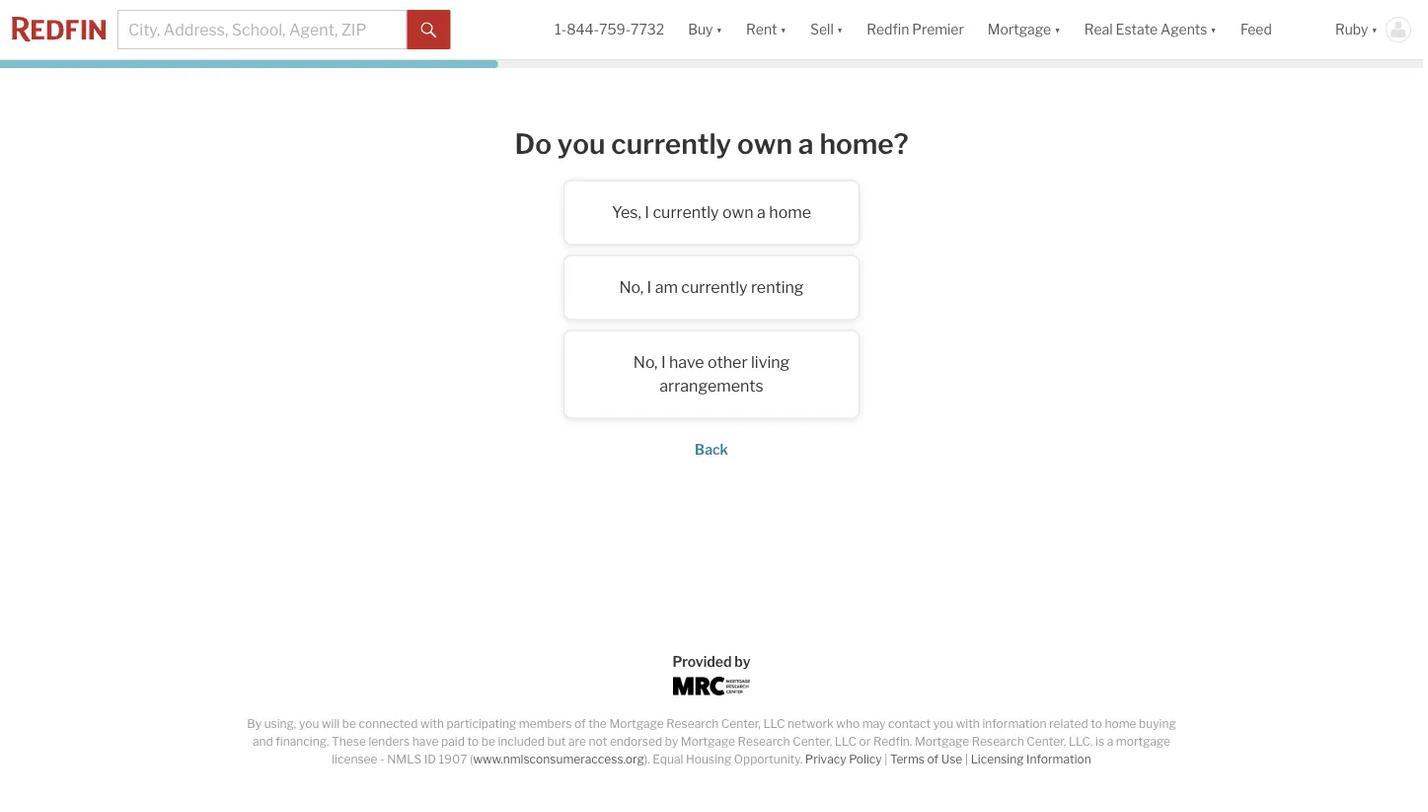 Task type: locate. For each thing, give the bounding box(es) containing it.
mortgage ▾
[[988, 21, 1061, 38]]

1 vertical spatial currently
[[653, 203, 719, 222]]

own inside option group
[[722, 203, 754, 222]]

mortgage ▾ button
[[976, 0, 1073, 59]]

have up id
[[412, 735, 439, 749]]

0 vertical spatial by
[[735, 653, 751, 670]]

center,
[[721, 717, 761, 731], [793, 735, 832, 749], [1027, 735, 1066, 749]]

| right use
[[965, 753, 968, 767]]

| down redfin. at the right of page
[[885, 753, 888, 767]]

1907
[[439, 753, 467, 767]]

5 ▾ from the left
[[1210, 21, 1217, 38]]

0 vertical spatial of
[[574, 717, 586, 731]]

6 ▾ from the left
[[1371, 21, 1378, 38]]

own for a
[[722, 203, 754, 222]]

2 horizontal spatial center,
[[1027, 735, 1066, 749]]

i for currently
[[645, 203, 649, 222]]

using,
[[264, 717, 296, 731]]

endorsed
[[610, 735, 662, 749]]

▾ right rent
[[780, 21, 787, 38]]

sell ▾ button
[[798, 0, 855, 59]]

terms of use link
[[890, 753, 963, 767]]

have up arrangements
[[669, 353, 704, 372]]

center, up opportunity.
[[721, 717, 761, 731]]

1 vertical spatial to
[[467, 735, 479, 749]]

members
[[519, 717, 572, 731]]

|
[[885, 753, 888, 767], [965, 753, 968, 767]]

▾ right ruby
[[1371, 21, 1378, 38]]

of for members
[[574, 717, 586, 731]]

0 horizontal spatial to
[[467, 735, 479, 749]]

with up use
[[956, 717, 980, 731]]

i right yes,
[[645, 203, 649, 222]]

to
[[1091, 717, 1102, 731], [467, 735, 479, 749]]

▾ right sell
[[837, 21, 843, 38]]

own down do you currently own a home?
[[722, 203, 754, 222]]

1 vertical spatial by
[[665, 735, 678, 749]]

other
[[708, 353, 748, 372]]

0 horizontal spatial by
[[665, 735, 678, 749]]

).
[[644, 753, 650, 767]]

by inside by using, you will be connected with participating members of the mortgage research center, llc network who may contact you with information related to home buying and financing. these lenders have paid to be included but are not endorsed by mortgage research center, llc or redfin. mortgage research center, llc. is a mortgage licensee - nmls id 1907 (
[[665, 735, 678, 749]]

1 horizontal spatial a
[[1107, 735, 1114, 749]]

currently up yes, i currently own a home
[[611, 127, 731, 160]]

0 vertical spatial a
[[757, 203, 766, 222]]

1 vertical spatial have
[[412, 735, 439, 749]]

real
[[1084, 21, 1113, 38]]

1 vertical spatial of
[[927, 753, 939, 767]]

a right is
[[1107, 735, 1114, 749]]

by up equal
[[665, 735, 678, 749]]

center, up information
[[1027, 735, 1066, 749]]

0 horizontal spatial of
[[574, 717, 586, 731]]

licensing
[[971, 753, 1024, 767]]

2 vertical spatial i
[[661, 353, 666, 372]]

research up opportunity.
[[738, 735, 790, 749]]

0 horizontal spatial llc
[[763, 717, 785, 731]]

of
[[574, 717, 586, 731], [927, 753, 939, 767]]

arrangements
[[660, 377, 764, 396]]

1 horizontal spatial home
[[1105, 717, 1137, 731]]

agents
[[1161, 21, 1207, 38]]

a
[[757, 203, 766, 222], [1107, 735, 1114, 749]]

research up housing at bottom
[[666, 717, 719, 731]]

llc up opportunity.
[[763, 717, 785, 731]]

(
[[470, 753, 473, 767]]

1 vertical spatial own
[[722, 203, 754, 222]]

i inside no, i have other living arrangements
[[661, 353, 666, 372]]

to up is
[[1091, 717, 1102, 731]]

1 horizontal spatial to
[[1091, 717, 1102, 731]]

1 | from the left
[[885, 753, 888, 767]]

www.nmlsconsumeraccess.org link
[[473, 753, 644, 767]]

do you currently own a home? option group
[[317, 180, 1106, 419]]

▾
[[716, 21, 722, 38], [780, 21, 787, 38], [837, 21, 843, 38], [1054, 21, 1061, 38], [1210, 21, 1217, 38], [1371, 21, 1378, 38]]

2 ▾ from the left
[[780, 21, 787, 38]]

lenders
[[369, 735, 410, 749]]

1 vertical spatial home
[[1105, 717, 1137, 731]]

licensing information link
[[971, 753, 1091, 767]]

research up licensing
[[972, 735, 1024, 749]]

mortgage up endorsed
[[609, 717, 664, 731]]

redfin premier
[[867, 21, 964, 38]]

844-
[[567, 21, 599, 38]]

no,
[[619, 278, 644, 297], [633, 353, 658, 372]]

with
[[420, 717, 444, 731], [956, 717, 980, 731]]

0 vertical spatial i
[[645, 203, 649, 222]]

1 horizontal spatial of
[[927, 753, 939, 767]]

1-
[[555, 21, 567, 38]]

0 vertical spatial home
[[769, 203, 811, 222]]

City, Address, School, Agent, ZIP search field
[[117, 10, 407, 49]]

i for have
[[661, 353, 666, 372]]

▾ right buy
[[716, 21, 722, 38]]

equal
[[653, 753, 683, 767]]

1 horizontal spatial with
[[956, 717, 980, 731]]

0 horizontal spatial with
[[420, 717, 444, 731]]

no, left am
[[619, 278, 644, 297]]

be down 'participating'
[[481, 735, 495, 749]]

▾ for buy ▾
[[716, 21, 722, 38]]

home up mortgage
[[1105, 717, 1137, 731]]

of left use
[[927, 753, 939, 767]]

1 vertical spatial i
[[647, 278, 652, 297]]

currently right yes,
[[653, 203, 719, 222]]

0 vertical spatial llc
[[763, 717, 785, 731]]

▾ right "agents"
[[1210, 21, 1217, 38]]

will
[[322, 717, 340, 731]]

mortgage left real
[[988, 21, 1051, 38]]

llc up privacy policy link
[[835, 735, 857, 749]]

1 vertical spatial be
[[481, 735, 495, 749]]

▾ left real
[[1054, 21, 1061, 38]]

own up yes, i currently own a home
[[737, 127, 793, 160]]

1 vertical spatial a
[[1107, 735, 1114, 749]]

have inside by using, you will be connected with participating members of the mortgage research center, llc network who may contact you with information related to home buying and financing. these lenders have paid to be included but are not endorsed by mortgage research center, llc or redfin. mortgage research center, llc. is a mortgage licensee - nmls id 1907 (
[[412, 735, 439, 749]]

home
[[769, 203, 811, 222], [1105, 717, 1137, 731]]

sell ▾ button
[[810, 0, 843, 59]]

currently right am
[[681, 278, 748, 297]]

a up renting
[[757, 203, 766, 222]]

llc
[[763, 717, 785, 731], [835, 735, 857, 749]]

who
[[836, 717, 860, 731]]

you right do
[[557, 127, 606, 160]]

i up arrangements
[[661, 353, 666, 372]]

0 horizontal spatial research
[[666, 717, 719, 731]]

rent ▾ button
[[734, 0, 798, 59]]

no, down am
[[633, 353, 658, 372]]

no, inside no, i have other living arrangements
[[633, 353, 658, 372]]

0 vertical spatial have
[[669, 353, 704, 372]]

do you currently own a home?
[[515, 127, 909, 160]]

you right contact in the bottom of the page
[[933, 717, 954, 731]]

home up renting
[[769, 203, 811, 222]]

participating
[[447, 717, 516, 731]]

-
[[380, 753, 385, 767]]

be up these
[[342, 717, 356, 731]]

submit search image
[[421, 22, 437, 38]]

you up financing.
[[299, 717, 319, 731]]

1 horizontal spatial llc
[[835, 735, 857, 749]]

0 vertical spatial no,
[[619, 278, 644, 297]]

of inside by using, you will be connected with participating members of the mortgage research center, llc network who may contact you with information related to home buying and financing. these lenders have paid to be included but are not endorsed by mortgage research center, llc or redfin. mortgage research center, llc. is a mortgage licensee - nmls id 1907 (
[[574, 717, 586, 731]]

0 vertical spatial own
[[737, 127, 793, 160]]

0 vertical spatial be
[[342, 717, 356, 731]]

i for am
[[647, 278, 652, 297]]

1 vertical spatial llc
[[835, 735, 857, 749]]

i left am
[[647, 278, 652, 297]]

with up paid
[[420, 717, 444, 731]]

rent ▾
[[746, 21, 787, 38]]

1 horizontal spatial you
[[557, 127, 606, 160]]

mortgage
[[988, 21, 1051, 38], [609, 717, 664, 731], [681, 735, 735, 749], [915, 735, 969, 749]]

be
[[342, 717, 356, 731], [481, 735, 495, 749]]

0 horizontal spatial home
[[769, 203, 811, 222]]

3 ▾ from the left
[[837, 21, 843, 38]]

4 ▾ from the left
[[1054, 21, 1061, 38]]

2 horizontal spatial research
[[972, 735, 1024, 749]]

the
[[588, 717, 607, 731]]

network
[[788, 717, 834, 731]]

back
[[695, 442, 728, 459]]

by up mortgage research center image
[[735, 653, 751, 670]]

center, down network
[[793, 735, 832, 749]]

0 horizontal spatial a
[[757, 203, 766, 222]]

to up (
[[467, 735, 479, 749]]

of for terms
[[927, 753, 939, 767]]

0 horizontal spatial be
[[342, 717, 356, 731]]

0 horizontal spatial have
[[412, 735, 439, 749]]

1 horizontal spatial have
[[669, 353, 704, 372]]

have
[[669, 353, 704, 372], [412, 735, 439, 749]]

i
[[645, 203, 649, 222], [647, 278, 652, 297], [661, 353, 666, 372]]

1 ▾ from the left
[[716, 21, 722, 38]]

2 vertical spatial currently
[[681, 278, 748, 297]]

mortgage
[[1116, 735, 1171, 749]]

7732
[[631, 21, 664, 38]]

0 horizontal spatial center,
[[721, 717, 761, 731]]

buy
[[688, 21, 713, 38]]

information
[[1027, 753, 1091, 767]]

of left 'the'
[[574, 717, 586, 731]]

0 vertical spatial currently
[[611, 127, 731, 160]]

real estate agents ▾ link
[[1084, 0, 1217, 59]]

paid
[[441, 735, 465, 749]]

these
[[332, 735, 366, 749]]

and
[[253, 735, 273, 749]]

1 horizontal spatial |
[[965, 753, 968, 767]]

1 vertical spatial no,
[[633, 353, 658, 372]]

sell
[[810, 21, 834, 38]]

you
[[557, 127, 606, 160], [299, 717, 319, 731], [933, 717, 954, 731]]

yes,
[[612, 203, 641, 222]]

759-
[[599, 21, 631, 38]]

0 horizontal spatial |
[[885, 753, 888, 767]]



Task type: describe. For each thing, give the bounding box(es) containing it.
renting
[[751, 278, 804, 297]]

1 horizontal spatial research
[[738, 735, 790, 749]]

may
[[862, 717, 886, 731]]

mortgage up use
[[915, 735, 969, 749]]

premier
[[912, 21, 964, 38]]

www.nmlsconsumeraccess.org ). equal housing opportunity. privacy policy | terms of use | licensing information
[[473, 753, 1091, 767]]

▾ for ruby ▾
[[1371, 21, 1378, 38]]

www.nmlsconsumeraccess.org
[[473, 753, 644, 767]]

included
[[498, 735, 545, 749]]

no, for no, i am currently renting
[[619, 278, 644, 297]]

1 horizontal spatial by
[[735, 653, 751, 670]]

1-844-759-7732
[[555, 21, 664, 38]]

home inside by using, you will be connected with participating members of the mortgage research center, llc network who may contact you with information related to home buying and financing. these lenders have paid to be included but are not endorsed by mortgage research center, llc or redfin. mortgage research center, llc. is a mortgage licensee - nmls id 1907 (
[[1105, 717, 1137, 731]]

use
[[941, 753, 963, 767]]

1 with from the left
[[420, 717, 444, 731]]

a inside do you currently own a home? option group
[[757, 203, 766, 222]]

are
[[568, 735, 586, 749]]

housing
[[686, 753, 732, 767]]

mortgage up housing at bottom
[[681, 735, 735, 749]]

2 horizontal spatial you
[[933, 717, 954, 731]]

currently for i
[[653, 203, 719, 222]]

nmls
[[387, 753, 422, 767]]

estate
[[1116, 21, 1158, 38]]

mortgage ▾ button
[[988, 0, 1061, 59]]

connected
[[359, 717, 418, 731]]

terms
[[890, 753, 925, 767]]

rent
[[746, 21, 777, 38]]

or
[[859, 735, 871, 749]]

privacy
[[805, 753, 846, 767]]

sell ▾
[[810, 21, 843, 38]]

buy ▾
[[688, 21, 722, 38]]

privacy policy link
[[805, 753, 882, 767]]

▾ for sell ▾
[[837, 21, 843, 38]]

buying
[[1139, 717, 1176, 731]]

related
[[1049, 717, 1088, 731]]

1 horizontal spatial be
[[481, 735, 495, 749]]

rent ▾ button
[[746, 0, 787, 59]]

a home?
[[798, 127, 909, 160]]

feed button
[[1229, 0, 1323, 59]]

ruby ▾
[[1335, 21, 1378, 38]]

contact
[[888, 717, 931, 731]]

provided by
[[673, 653, 751, 670]]

opportunity.
[[734, 753, 803, 767]]

0 vertical spatial to
[[1091, 717, 1102, 731]]

1 horizontal spatial center,
[[793, 735, 832, 749]]

id
[[424, 753, 436, 767]]

own for a home?
[[737, 127, 793, 160]]

▾ for mortgage ▾
[[1054, 21, 1061, 38]]

redfin
[[867, 21, 909, 38]]

mortgage research center image
[[673, 677, 750, 696]]

provided
[[673, 653, 732, 670]]

1-844-759-7732 link
[[555, 21, 664, 38]]

2 | from the left
[[965, 753, 968, 767]]

is
[[1096, 735, 1105, 749]]

no, i have other living arrangements
[[633, 353, 790, 396]]

am
[[655, 278, 678, 297]]

no, for no, i have other living arrangements
[[633, 353, 658, 372]]

yes, i currently own a home
[[612, 203, 811, 222]]

have inside no, i have other living arrangements
[[669, 353, 704, 372]]

real estate agents ▾
[[1084, 21, 1217, 38]]

back button
[[695, 442, 728, 459]]

llc.
[[1069, 735, 1093, 749]]

buy ▾ button
[[676, 0, 734, 59]]

feed
[[1241, 21, 1272, 38]]

0 horizontal spatial you
[[299, 717, 319, 731]]

do
[[515, 127, 552, 160]]

financing.
[[276, 735, 329, 749]]

2 with from the left
[[956, 717, 980, 731]]

▾ inside dropdown button
[[1210, 21, 1217, 38]]

▾ for rent ▾
[[780, 21, 787, 38]]

information
[[982, 717, 1047, 731]]

mortgage inside dropdown button
[[988, 21, 1051, 38]]

by
[[247, 717, 262, 731]]

home inside option group
[[769, 203, 811, 222]]

but
[[547, 735, 566, 749]]

no, i am currently renting
[[619, 278, 804, 297]]

redfin.
[[873, 735, 912, 749]]

licensee
[[332, 753, 378, 767]]

ruby
[[1335, 21, 1368, 38]]

policy
[[849, 753, 882, 767]]

real estate agents ▾ button
[[1073, 0, 1229, 59]]

a inside by using, you will be connected with participating members of the mortgage research center, llc network who may contact you with information related to home buying and financing. these lenders have paid to be included but are not endorsed by mortgage research center, llc or redfin. mortgage research center, llc. is a mortgage licensee - nmls id 1907 (
[[1107, 735, 1114, 749]]

currently for you
[[611, 127, 731, 160]]

by using, you will be connected with participating members of the mortgage research center, llc network who may contact you with information related to home buying and financing. these lenders have paid to be included but are not endorsed by mortgage research center, llc or redfin. mortgage research center, llc. is a mortgage licensee - nmls id 1907 (
[[247, 717, 1176, 767]]

not
[[589, 735, 607, 749]]

buy ▾ button
[[688, 0, 722, 59]]

redfin premier button
[[855, 0, 976, 59]]

living
[[751, 353, 790, 372]]



Task type: vqa. For each thing, say whether or not it's contained in the screenshot.
Neighborhood
no



